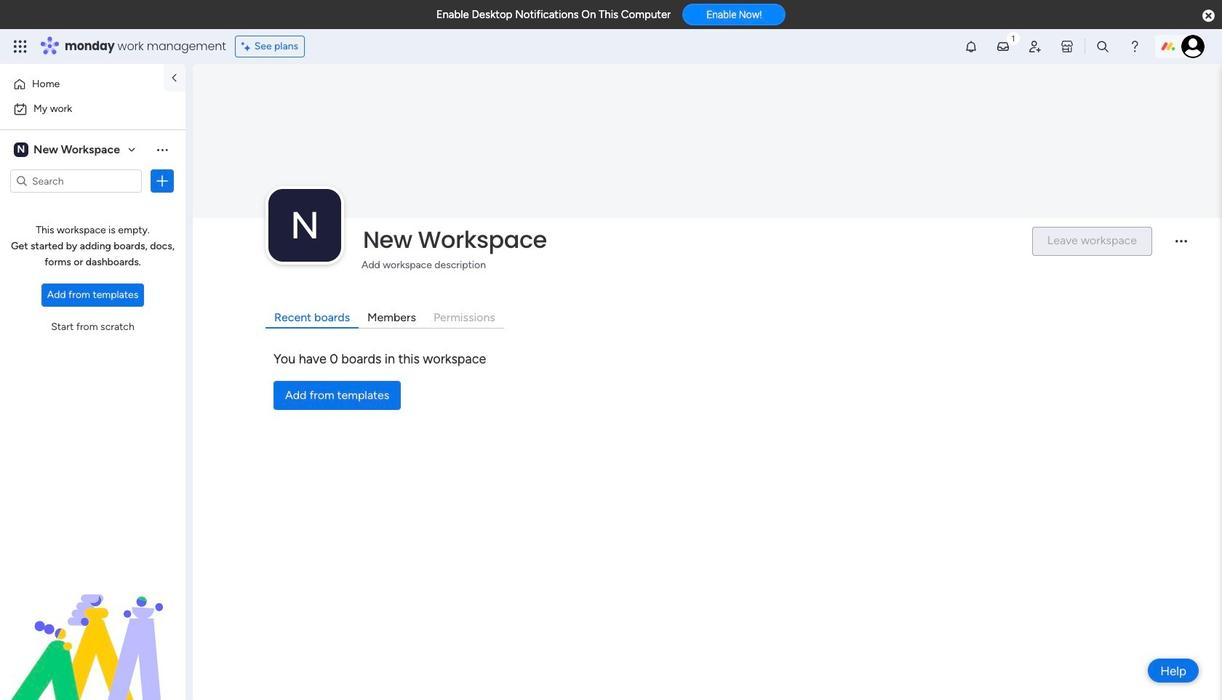 Task type: vqa. For each thing, say whether or not it's contained in the screenshot.
"sales"
no



Task type: locate. For each thing, give the bounding box(es) containing it.
dapulse close image
[[1203, 9, 1215, 23]]

search everything image
[[1096, 39, 1110, 54]]

2 option from the top
[[9, 97, 177, 121]]

1 vertical spatial option
[[9, 97, 177, 121]]

None field
[[359, 225, 1020, 255]]

update feed image
[[996, 39, 1011, 54]]

option
[[9, 73, 155, 96], [9, 97, 177, 121]]

0 vertical spatial option
[[9, 73, 155, 96]]

lottie animation element
[[0, 554, 186, 701]]

workspace image
[[268, 189, 341, 262]]

select product image
[[13, 39, 28, 54]]

1 image
[[1007, 30, 1020, 46]]

see plans image
[[241, 39, 254, 55]]



Task type: describe. For each thing, give the bounding box(es) containing it.
lottie animation image
[[0, 554, 186, 701]]

monday marketplace image
[[1060, 39, 1075, 54]]

invite members image
[[1028, 39, 1043, 54]]

help image
[[1128, 39, 1142, 54]]

notifications image
[[964, 39, 979, 54]]

options image
[[155, 174, 170, 188]]

workspace options image
[[155, 142, 170, 157]]

workspace selection element
[[14, 141, 122, 159]]

v2 ellipsis image
[[1176, 240, 1187, 253]]

kendall parks image
[[1182, 35, 1205, 58]]

1 option from the top
[[9, 73, 155, 96]]

workspace image
[[14, 142, 28, 158]]

Search in workspace field
[[31, 173, 122, 190]]



